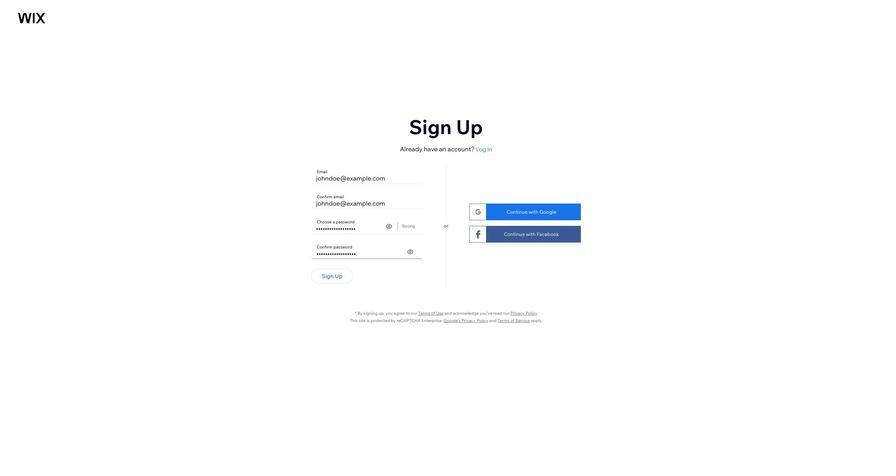 Task type: locate. For each thing, give the bounding box(es) containing it.
more login options group
[[449, 164, 581, 288]]

facebook image
[[475, 230, 482, 238]]

None password field
[[315, 217, 381, 234], [315, 242, 402, 259], [315, 217, 381, 234], [315, 242, 402, 259]]

None text field
[[315, 167, 419, 184]]

wix image
[[18, 13, 45, 23]]

None text field
[[315, 192, 419, 209]]

google image
[[475, 209, 482, 215]]



